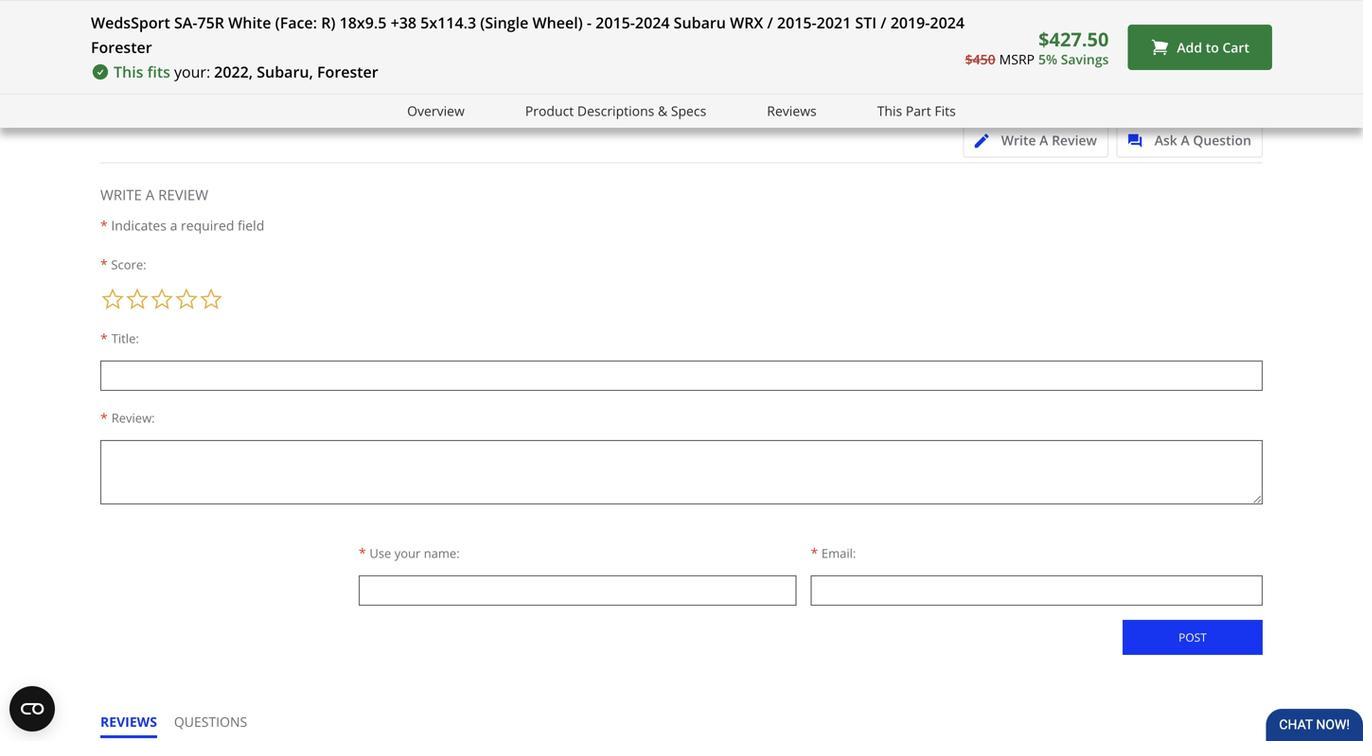 Task type: describe. For each thing, give the bounding box(es) containing it.
questions
[[174, 713, 247, 731]]

this for this part fits
[[878, 102, 903, 120]]

to
[[1206, 38, 1220, 56]]

&
[[658, 102, 668, 120]]

write a review tab panel
[[100, 162, 1263, 681]]

write a review
[[1002, 131, 1098, 149]]

wheel)
[[533, 12, 583, 33]]

your:
[[174, 62, 210, 82]]

a
[[170, 216, 177, 234]]

fits
[[147, 62, 170, 82]]

* for * email:
[[811, 544, 818, 562]]

ask a question button
[[1117, 124, 1263, 158]]

ask a question
[[1155, 131, 1252, 149]]

review:
[[111, 409, 155, 427]]

* review:
[[100, 409, 155, 427]]

wedssport
[[91, 12, 170, 33]]

add
[[1178, 38, 1203, 56]]

a for ask
[[1181, 131, 1190, 149]]

1 horizontal spatial forester
[[317, 62, 379, 82]]

this for this fits your: 2022, subaru, forester
[[114, 62, 143, 82]]

reviews link
[[767, 100, 817, 122]]

$427.50
[[1039, 26, 1109, 52]]

add to cart button
[[1128, 25, 1273, 70]]

powered by link
[[1163, 14, 1273, 38]]

2019-
[[891, 12, 930, 33]]

required
[[181, 216, 234, 234]]

descriptions
[[578, 102, 655, 120]]

review
[[158, 185, 208, 204]]

open widget image
[[9, 687, 55, 732]]

none button inside write a review tab panel
[[1123, 620, 1263, 655]]

overview link
[[407, 100, 465, 122]]

* email:
[[811, 544, 856, 562]]

this fits your: 2022, subaru, forester
[[114, 62, 379, 82]]

$450
[[966, 50, 996, 68]]

2022,
[[214, 62, 253, 82]]

5%
[[1039, 50, 1058, 68]]

add to cart
[[1178, 38, 1250, 56]]

by
[[1222, 14, 1236, 32]]

5x114.3
[[421, 12, 477, 33]]

product
[[526, 102, 574, 120]]

use
[[370, 545, 391, 562]]

* for * score:
[[100, 255, 108, 273]]

a for write
[[1040, 131, 1049, 149]]

reviews
[[100, 713, 157, 731]]

* for * indicates a required field
[[100, 216, 108, 234]]

write no frame image
[[975, 134, 999, 148]]

(face:
[[275, 12, 317, 33]]

subaru,
[[257, 62, 313, 82]]

question
[[1194, 131, 1252, 149]]

* score:
[[100, 255, 146, 273]]

Use your name: field
[[359, 576, 797, 606]]

* title:
[[100, 329, 139, 347]]

score 2 radio
[[125, 287, 150, 311]]

write
[[1002, 131, 1037, 149]]

reviews
[[767, 102, 817, 120]]

score 5 radio
[[199, 287, 224, 311]]

write a review button
[[964, 124, 1109, 158]]

Email: field
[[811, 576, 1263, 606]]

* for * use your name:
[[359, 544, 366, 562]]

field
[[238, 216, 264, 234]]

forester inside wedssport sa-75r white (face: r) 18x9.5 +38 5x114.3 (single wheel) - 2015-2024 subaru wrx / 2015-2021 sti / 2019-2024 forester
[[91, 37, 152, 57]]

powered
[[1163, 14, 1218, 32]]



Task type: vqa. For each thing, say whether or not it's contained in the screenshot.
Code:
no



Task type: locate. For each thing, give the bounding box(es) containing it.
0 horizontal spatial /
[[768, 12, 774, 33]]

75r
[[197, 12, 224, 33]]

0 horizontal spatial forester
[[91, 37, 152, 57]]

sa-
[[174, 12, 197, 33]]

powered by
[[1163, 14, 1240, 32]]

name:
[[424, 545, 460, 562]]

write a review
[[100, 185, 208, 204]]

forester down 18x9.5
[[317, 62, 379, 82]]

tab list containing reviews
[[100, 713, 264, 742]]

None button
[[1123, 620, 1263, 655]]

your
[[395, 545, 421, 562]]

18x9.5
[[340, 12, 387, 33]]

sti
[[856, 12, 877, 33]]

review
[[1052, 131, 1098, 149]]

score 1 radio
[[100, 287, 125, 311]]

1 horizontal spatial a
[[1040, 131, 1049, 149]]

cart
[[1223, 38, 1250, 56]]

1 horizontal spatial /
[[881, 12, 887, 33]]

(single
[[480, 12, 529, 33]]

1 / from the left
[[768, 12, 774, 33]]

2 2024 from the left
[[930, 12, 965, 33]]

write
[[100, 185, 142, 204]]

product descriptions & specs
[[526, 102, 707, 120]]

score 3 radio
[[150, 287, 174, 311]]

-
[[587, 12, 592, 33]]

forester
[[91, 37, 152, 57], [317, 62, 379, 82]]

subaru
[[674, 12, 726, 33]]

2024 left subaru
[[635, 12, 670, 33]]

2 horizontal spatial a
[[1181, 131, 1190, 149]]

email:
[[822, 545, 856, 562]]

forester down wedssport
[[91, 37, 152, 57]]

1 horizontal spatial 2015-
[[777, 12, 817, 33]]

2 / from the left
[[881, 12, 887, 33]]

this part fits link
[[878, 100, 956, 122]]

* left indicates
[[100, 216, 108, 234]]

fits
[[935, 102, 956, 120]]

this part fits
[[878, 102, 956, 120]]

2 2015- from the left
[[777, 12, 817, 33]]

1 horizontal spatial this
[[878, 102, 903, 120]]

* left use
[[359, 544, 366, 562]]

a inside tab panel
[[146, 185, 155, 204]]

score:
[[111, 256, 146, 273]]

/ right wrx
[[768, 12, 774, 33]]

title:
[[111, 330, 139, 347]]

0 horizontal spatial a
[[146, 185, 155, 204]]

1 vertical spatial forester
[[317, 62, 379, 82]]

a
[[1040, 131, 1049, 149], [1181, 131, 1190, 149], [146, 185, 155, 204]]

dialog image
[[1129, 134, 1152, 148]]

product descriptions & specs link
[[526, 100, 707, 122]]

2015-
[[596, 12, 635, 33], [777, 12, 817, 33]]

* indicates a required field
[[100, 216, 264, 234]]

* left score:
[[100, 255, 108, 273]]

* left email:
[[811, 544, 818, 562]]

1 2015- from the left
[[596, 12, 635, 33]]

* for * title:
[[100, 329, 108, 347]]

a for write
[[146, 185, 155, 204]]

2015- right -
[[596, 12, 635, 33]]

$427.50 $450 msrp 5% savings
[[966, 26, 1109, 68]]

this left fits
[[114, 62, 143, 82]]

ask
[[1155, 131, 1178, 149]]

wedssport sa-75r white (face: r) 18x9.5 +38 5x114.3 (single wheel) - 2015-2024 subaru wrx / 2015-2021 sti / 2019-2024 forester
[[91, 12, 965, 57]]

r)
[[321, 12, 336, 33]]

Review: text field
[[100, 440, 1263, 505]]

tab list
[[100, 713, 264, 742]]

* for * review:
[[100, 409, 108, 427]]

indicates
[[111, 216, 167, 234]]

/
[[768, 12, 774, 33], [881, 12, 887, 33]]

1 horizontal spatial 2024
[[930, 12, 965, 33]]

2021
[[817, 12, 852, 33]]

this left part
[[878, 102, 903, 120]]

wrx
[[730, 12, 764, 33]]

msrp
[[1000, 50, 1035, 68]]

0 horizontal spatial this
[[114, 62, 143, 82]]

this
[[114, 62, 143, 82], [878, 102, 903, 120]]

overview
[[407, 102, 465, 120]]

/ right sti
[[881, 12, 887, 33]]

2015- right wrx
[[777, 12, 817, 33]]

2024 right sti
[[930, 12, 965, 33]]

*
[[100, 216, 108, 234], [100, 255, 108, 273], [100, 329, 108, 347], [100, 409, 108, 427], [359, 544, 366, 562], [811, 544, 818, 562]]

1 2024 from the left
[[635, 12, 670, 33]]

0 horizontal spatial 2024
[[635, 12, 670, 33]]

1 vertical spatial this
[[878, 102, 903, 120]]

0 vertical spatial forester
[[91, 37, 152, 57]]

white
[[228, 12, 271, 33]]

Title: field
[[100, 361, 1263, 391]]

* left title:
[[100, 329, 108, 347]]

part
[[906, 102, 932, 120]]

* use your name:
[[359, 544, 460, 562]]

specs
[[671, 102, 707, 120]]

2024
[[635, 12, 670, 33], [930, 12, 965, 33]]

savings
[[1061, 50, 1109, 68]]

+38
[[391, 12, 417, 33]]

score 4 radio
[[174, 287, 199, 311]]

* left review:
[[100, 409, 108, 427]]

0 vertical spatial this
[[114, 62, 143, 82]]

0 horizontal spatial 2015-
[[596, 12, 635, 33]]



